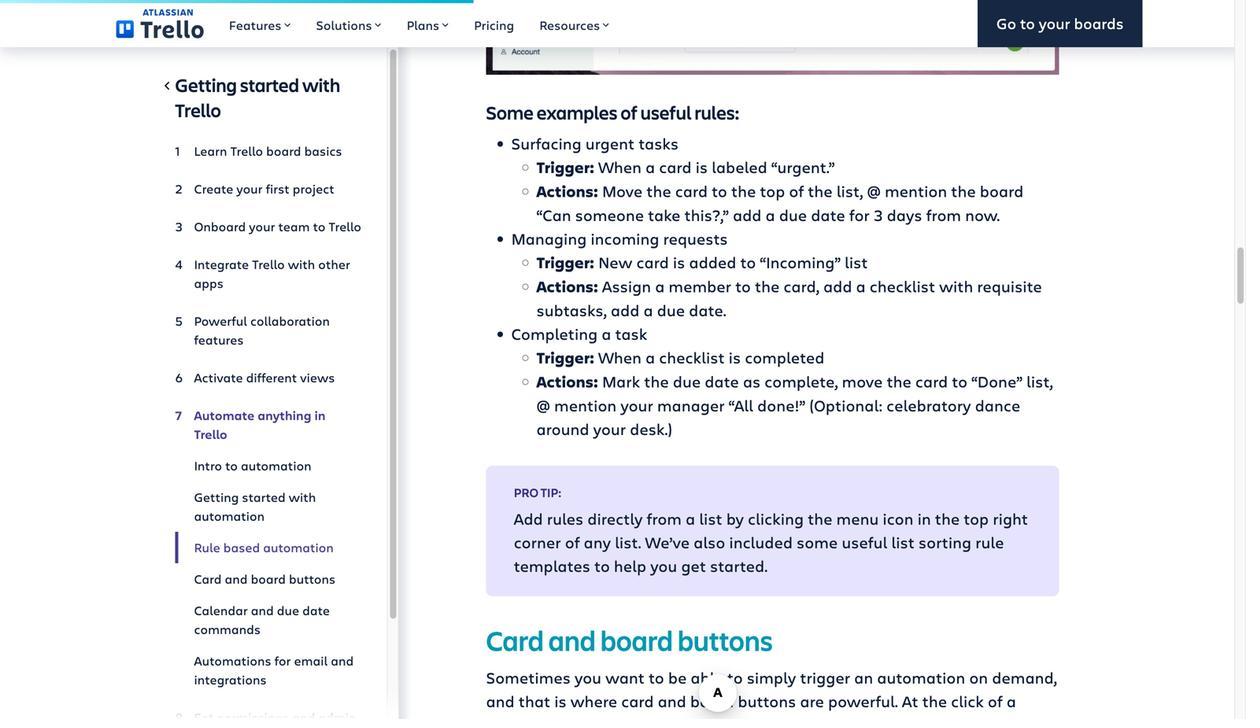 Task type: vqa. For each thing, say whether or not it's contained in the screenshot.
rightmost Trello Team icon
no



Task type: locate. For each thing, give the bounding box(es) containing it.
commands
[[194, 621, 261, 638]]

1 actions: from the top
[[537, 181, 598, 202]]

list
[[845, 252, 868, 273], [699, 508, 723, 530], [892, 532, 915, 553]]

when for a
[[598, 347, 642, 368]]

0 horizontal spatial top
[[760, 180, 785, 202]]

0 vertical spatial getting
[[175, 72, 237, 97]]

trigger: for managing
[[537, 252, 594, 273]]

actions: up "can
[[537, 181, 598, 202]]

automate anything in trello link
[[175, 400, 362, 450]]

2 horizontal spatial add
[[824, 276, 852, 297]]

0 horizontal spatial for
[[275, 653, 291, 670]]

1 horizontal spatial you
[[575, 667, 602, 689]]

2 vertical spatial trigger:
[[537, 347, 594, 369]]

date up the email
[[302, 602, 330, 619]]

buttons up able
[[678, 622, 773, 660]]

to left be
[[649, 667, 664, 689]]

with inside getting started with automation
[[289, 489, 316, 506]]

top down "urgent."
[[760, 180, 785, 202]]

1 vertical spatial useful
[[842, 532, 888, 553]]

actions: up subtasks,
[[537, 276, 598, 297]]

board up series
[[690, 691, 734, 712]]

0 horizontal spatial checklist
[[659, 347, 725, 368]]

and inside the automations for email and integrations
[[331, 653, 354, 670]]

2 when from the top
[[598, 347, 642, 368]]

list down 'icon'
[[892, 532, 915, 553]]

mark the due date as complete, move the card to "done" list, @ mention your manager "all done!" (optional: celebratory dance around your desk.)
[[537, 371, 1053, 440]]

of down rules
[[565, 532, 580, 553]]

0 horizontal spatial list
[[699, 508, 723, 530]]

2 trigger: from the top
[[537, 252, 594, 273]]

0 vertical spatial started
[[240, 72, 299, 97]]

0 vertical spatial trigger:
[[537, 157, 594, 178]]

some
[[797, 532, 838, 553]]

is inside trigger: when a card is labeled "urgent."
[[696, 156, 708, 178]]

2 horizontal spatial list
[[892, 532, 915, 553]]

trigger: when a checklist is completed
[[537, 347, 825, 369]]

1 vertical spatial when
[[598, 347, 642, 368]]

1 horizontal spatial mention
[[885, 180, 947, 202]]

new
[[598, 252, 633, 273]]

card up assign
[[637, 252, 669, 273]]

trigger: new card is added to "incoming" list
[[537, 252, 868, 273]]

(optional:
[[810, 395, 883, 416]]

a up level.
[[1007, 691, 1017, 712]]

checklist
[[870, 276, 936, 297], [659, 347, 725, 368]]

with left other
[[288, 256, 315, 273]]

around
[[537, 419, 589, 440]]

0 horizontal spatial date
[[302, 602, 330, 619]]

0 vertical spatial useful
[[641, 100, 692, 125]]

solutions button
[[304, 0, 394, 47]]

when inside trigger: when a checklist is completed
[[598, 347, 642, 368]]

0 vertical spatial mention
[[885, 180, 947, 202]]

1 vertical spatial trigger:
[[537, 252, 594, 273]]

3 actions: from the top
[[537, 371, 598, 393]]

0 horizontal spatial you
[[540, 715, 567, 720]]

by
[[727, 508, 744, 530]]

2 vertical spatial add
[[611, 300, 640, 321]]

1 vertical spatial top
[[964, 508, 989, 530]]

you up where
[[575, 667, 602, 689]]

actions: for new card is added to "incoming" list
[[537, 276, 598, 297]]

features
[[194, 331, 244, 348]]

a inside trigger: when a card is labeled "urgent."
[[646, 156, 655, 178]]

surfacing urgent tasks
[[511, 133, 679, 154]]

getting up learn
[[175, 72, 237, 97]]

0 vertical spatial @
[[867, 180, 881, 202]]

0 horizontal spatial mention
[[554, 395, 617, 416]]

when up the move
[[598, 156, 642, 178]]

create your first project
[[194, 180, 334, 197]]

integrate
[[194, 256, 249, 273]]

learn trello board basics link
[[175, 135, 362, 167]]

trigger: down managing
[[537, 252, 594, 273]]

from up 'we've'
[[647, 508, 682, 530]]

with down solutions
[[302, 72, 340, 97]]

date inside calendar and due date commands
[[302, 602, 330, 619]]

for left the email
[[275, 653, 291, 670]]

2 vertical spatial you
[[540, 715, 567, 720]]

1 horizontal spatial add
[[733, 204, 762, 226]]

1 horizontal spatial @
[[867, 180, 881, 202]]

with inside integrate trello with other apps
[[288, 256, 315, 273]]

buttons for card and board buttons
[[289, 571, 336, 588]]

0 horizontal spatial list,
[[837, 180, 863, 202]]

your left desk.)
[[593, 419, 626, 440]]

powerful collaboration features link
[[175, 306, 362, 356]]

started inside getting started with automation
[[242, 489, 286, 506]]

date left 3
[[811, 204, 846, 226]]

date
[[811, 204, 846, 226], [705, 371, 739, 392], [302, 602, 330, 619]]

checklist up manager
[[659, 347, 725, 368]]

board
[[266, 143, 301, 159], [980, 180, 1024, 202], [251, 571, 286, 588], [601, 622, 673, 660], [690, 691, 734, 712], [924, 715, 967, 720]]

0 horizontal spatial card
[[194, 571, 222, 588]]

card inside card and board buttons sometimes you want to be able to simply trigger an automation on demand, and that is where card and board buttons are powerful. at the click of a button you can activate a series of actions at the card and board level.
[[486, 622, 544, 660]]

is up '"all'
[[729, 347, 741, 368]]

add right this?," at right top
[[733, 204, 762, 226]]

onboard your team to trello link
[[175, 211, 362, 243]]

1 horizontal spatial for
[[849, 204, 870, 226]]

sometimes
[[486, 667, 571, 689]]

to inside mark the due date as complete, move the card to "done" list, @ mention your manager "all done!" (optional: celebratory dance around your desk.)
[[952, 371, 968, 392]]

2 horizontal spatial date
[[811, 204, 846, 226]]

0 vertical spatial actions:
[[537, 181, 598, 202]]

due inside move the card to the top of the list, @ mention the board "can someone take this?," add a due date for 3 days from now.
[[779, 204, 807, 226]]

card inside mark the due date as complete, move the card to "done" list, @ mention your manager "all done!" (optional: celebratory dance around your desk.)
[[916, 371, 948, 392]]

mention up days
[[885, 180, 947, 202]]

sorting
[[919, 532, 972, 553]]

started.
[[710, 556, 768, 577]]

date inside mark the due date as complete, move the card to "done" list, @ mention your manager "all done!" (optional: celebratory dance around your desk.)
[[705, 371, 739, 392]]

0 vertical spatial top
[[760, 180, 785, 202]]

pricing
[[474, 17, 514, 33]]

automation up at
[[877, 667, 966, 689]]

started down features
[[240, 72, 299, 97]]

list right ""incoming""
[[845, 252, 868, 273]]

0 vertical spatial you
[[651, 556, 677, 577]]

list for "incoming"
[[845, 252, 868, 273]]

top inside move the card to the top of the list, @ mention the board "can someone take this?," add a due date for 3 days from now.
[[760, 180, 785, 202]]

of inside move the card to the top of the list, @ mention the board "can someone take this?," add a due date for 3 days from now.
[[789, 180, 804, 202]]

manager
[[657, 395, 725, 416]]

based
[[223, 539, 260, 556]]

@ inside move the card to the top of the list, @ mention the board "can someone take this?," add a due date for 3 days from now.
[[867, 180, 881, 202]]

board up now.
[[980, 180, 1024, 202]]

card,
[[784, 276, 820, 297]]

with inside assign a member to the card, add a checklist with requisite subtasks, add a due date.
[[940, 276, 974, 297]]

add down assign
[[611, 300, 640, 321]]

of up urgent
[[621, 100, 638, 125]]

"urgent."
[[772, 156, 835, 178]]

with
[[302, 72, 340, 97], [288, 256, 315, 273], [940, 276, 974, 297], [289, 489, 316, 506]]

card up "sometimes"
[[486, 622, 544, 660]]

trigger: inside trigger: when a checklist is completed
[[537, 347, 594, 369]]

assign a member to the card, add a checklist with requisite subtasks, add a due date.
[[537, 276, 1042, 321]]

card inside trigger: when a card is labeled "urgent."
[[659, 156, 692, 178]]

1 horizontal spatial checklist
[[870, 276, 936, 297]]

now.
[[965, 204, 1000, 226]]

trello inside automate anything in trello
[[194, 426, 227, 443]]

1 horizontal spatial list
[[845, 252, 868, 273]]

directly
[[588, 508, 643, 530]]

able
[[691, 667, 724, 689]]

2 vertical spatial actions:
[[537, 371, 598, 393]]

2 horizontal spatial you
[[651, 556, 677, 577]]

add right card,
[[824, 276, 852, 297]]

to down added
[[736, 276, 751, 297]]

card down tasks
[[659, 156, 692, 178]]

level.
[[971, 715, 1009, 720]]

and right the email
[[331, 653, 354, 670]]

you down 'that' at the left of page
[[540, 715, 567, 720]]

0 vertical spatial date
[[811, 204, 846, 226]]

started for trello
[[240, 72, 299, 97]]

for left 3
[[849, 204, 870, 226]]

actions
[[747, 715, 802, 720]]

with inside getting started with trello
[[302, 72, 340, 97]]

when inside trigger: when a card is labeled "urgent."
[[598, 156, 642, 178]]

2 actions: from the top
[[537, 276, 598, 297]]

simply
[[747, 667, 796, 689]]

where
[[571, 691, 617, 712]]

at
[[902, 691, 919, 712]]

to left "done"
[[952, 371, 968, 392]]

1 horizontal spatial card
[[486, 622, 544, 660]]

card and board buttons
[[194, 571, 336, 588]]

due left date.
[[657, 300, 685, 321]]

due up manager
[[673, 371, 701, 392]]

with left 'requisite'
[[940, 276, 974, 297]]

list inside trigger: new card is added to "incoming" list
[[845, 252, 868, 273]]

getting inside getting started with trello
[[175, 72, 237, 97]]

to down any
[[595, 556, 610, 577]]

click
[[951, 691, 984, 712]]

1 horizontal spatial from
[[926, 204, 961, 226]]

your
[[1039, 13, 1071, 34], [237, 180, 263, 197], [249, 218, 275, 235], [621, 395, 653, 416], [593, 419, 626, 440]]

from inside move the card to the top of the list, @ mention the board "can someone take this?," add a due date for 3 days from now.
[[926, 204, 961, 226]]

1 vertical spatial list
[[699, 508, 723, 530]]

0 horizontal spatial from
[[647, 508, 682, 530]]

activate different views
[[194, 369, 335, 386]]

to inside move the card to the top of the list, @ mention the board "can someone take this?," add a due date for 3 days from now.
[[712, 180, 727, 202]]

with down intro to automation link
[[289, 489, 316, 506]]

date for mark the due date as complete, move the card to "done" list, @ mention your manager "all done!" (optional: celebratory dance around your desk.)
[[705, 371, 739, 392]]

an image showing how to create an automation rule on a trello board image
[[486, 0, 1059, 75]]

series
[[680, 715, 724, 720]]

useful down menu
[[842, 532, 888, 553]]

trigger: for surfacing
[[537, 157, 594, 178]]

trello down automate
[[194, 426, 227, 443]]

collaboration
[[250, 313, 330, 330]]

1 vertical spatial list,
[[1027, 371, 1053, 392]]

card down rule
[[194, 571, 222, 588]]

a inside move the card to the top of the list, @ mention the board "can someone take this?," add a due date for 3 days from now.
[[766, 204, 775, 226]]

a
[[646, 156, 655, 178], [766, 204, 775, 226], [655, 276, 665, 297], [856, 276, 866, 297], [644, 300, 653, 321], [602, 323, 611, 345], [646, 347, 655, 368], [686, 508, 695, 530], [1007, 691, 1017, 712], [667, 715, 676, 720]]

2 vertical spatial date
[[302, 602, 330, 619]]

powerful collaboration features
[[194, 313, 330, 348]]

go
[[997, 13, 1017, 34]]

card down trigger: when a card is labeled "urgent."
[[675, 180, 708, 202]]

to right added
[[741, 252, 756, 273]]

powerful.
[[828, 691, 898, 712]]

1 vertical spatial from
[[647, 508, 682, 530]]

your left boards
[[1039, 13, 1071, 34]]

mention up around
[[554, 395, 617, 416]]

tasks
[[639, 133, 679, 154]]

0 vertical spatial in
[[315, 407, 326, 424]]

and down card and board buttons
[[251, 602, 274, 619]]

card
[[194, 571, 222, 588], [486, 622, 544, 660]]

useful up tasks
[[641, 100, 692, 125]]

0 vertical spatial for
[[849, 204, 870, 226]]

to up this?," at right top
[[712, 180, 727, 202]]

1 horizontal spatial date
[[705, 371, 739, 392]]

0 horizontal spatial @
[[537, 395, 550, 416]]

2 vertical spatial list
[[892, 532, 915, 553]]

a up task
[[644, 300, 653, 321]]

checklist inside assign a member to the card, add a checklist with requisite subtasks, add a due date.
[[870, 276, 936, 297]]

1 vertical spatial in
[[918, 508, 931, 530]]

0 vertical spatial list
[[845, 252, 868, 273]]

in right anything on the bottom left
[[315, 407, 326, 424]]

resources
[[540, 17, 600, 33]]

on
[[970, 667, 988, 689]]

trigger: when a card is labeled "urgent."
[[537, 156, 835, 178]]

a up 'also'
[[686, 508, 695, 530]]

date left as
[[705, 371, 739, 392]]

1 vertical spatial buttons
[[678, 622, 773, 660]]

activate
[[602, 715, 663, 720]]

2 vertical spatial buttons
[[738, 691, 796, 712]]

templates
[[514, 556, 591, 577]]

card up activate
[[621, 691, 654, 712]]

a left task
[[602, 323, 611, 345]]

is left labeled
[[696, 156, 708, 178]]

1 vertical spatial for
[[275, 653, 291, 670]]

when
[[598, 156, 642, 178], [598, 347, 642, 368]]

1 vertical spatial you
[[575, 667, 602, 689]]

add inside move the card to the top of the list, @ mention the board "can someone take this?," add a due date for 3 days from now.
[[733, 204, 762, 226]]

trigger: inside trigger: new card is added to "incoming" list
[[537, 252, 594, 273]]

rules:
[[695, 100, 740, 125]]

automate
[[194, 407, 255, 424]]

labeled
[[712, 156, 768, 178]]

is right 'that' at the left of page
[[554, 691, 567, 712]]

0 vertical spatial add
[[733, 204, 762, 226]]

in right 'icon'
[[918, 508, 931, 530]]

to right intro
[[225, 457, 238, 474]]

1 horizontal spatial useful
[[842, 532, 888, 553]]

due inside assign a member to the card, add a checklist with requisite subtasks, add a due date.
[[657, 300, 685, 321]]

assign
[[602, 276, 651, 297]]

trigger
[[800, 667, 850, 689]]

a right assign
[[655, 276, 665, 297]]

anything
[[258, 407, 311, 424]]

pro tip: add rules directly from a list by clicking the menu icon in the top right corner of any list. we've also included some useful list sorting rule templates to help you get started.
[[514, 485, 1028, 577]]

of down "urgent."
[[789, 180, 804, 202]]

date inside move the card to the top of the list, @ mention the board "can someone take this?," add a due date for 3 days from now.
[[811, 204, 846, 226]]

button
[[486, 715, 536, 720]]

card up celebratory
[[916, 371, 948, 392]]

useful inside pro tip: add rules directly from a list by clicking the menu icon in the top right corner of any list. we've also included some useful list sorting rule templates to help you get started.
[[842, 532, 888, 553]]

"incoming"
[[760, 252, 841, 273]]

getting inside getting started with automation
[[194, 489, 239, 506]]

1 vertical spatial started
[[242, 489, 286, 506]]

rule
[[976, 532, 1004, 553]]

0 vertical spatial card
[[194, 571, 222, 588]]

1 vertical spatial @
[[537, 395, 550, 416]]

1 when from the top
[[598, 156, 642, 178]]

your left first
[[237, 180, 263, 197]]

0 vertical spatial list,
[[837, 180, 863, 202]]

0 vertical spatial from
[[926, 204, 961, 226]]

1 vertical spatial actions:
[[537, 276, 598, 297]]

when for urgent
[[598, 156, 642, 178]]

get
[[681, 556, 706, 577]]

1 vertical spatial date
[[705, 371, 739, 392]]

checklist down days
[[870, 276, 936, 297]]

go to your boards link
[[978, 0, 1143, 47]]

@ up 3
[[867, 180, 881, 202]]

1 trigger: from the top
[[537, 157, 594, 178]]

trigger: down completing
[[537, 347, 594, 369]]

and down at
[[891, 715, 920, 720]]

trello down onboard your team to trello link
[[252, 256, 285, 273]]

a right card,
[[856, 276, 866, 297]]

automation up based
[[194, 508, 265, 525]]

1 vertical spatial card
[[486, 622, 544, 660]]

buttons for card and board buttons sometimes you want to be able to simply trigger an automation on demand, and that is where card and board buttons are powerful. at the click of a button you can activate a series of actions at the card and board level.
[[678, 622, 773, 660]]

@ up around
[[537, 395, 550, 416]]

included
[[729, 532, 793, 553]]

trello up learn
[[175, 98, 221, 122]]

the
[[647, 180, 671, 202], [731, 180, 756, 202], [808, 180, 833, 202], [951, 180, 976, 202], [755, 276, 780, 297], [644, 371, 669, 392], [887, 371, 912, 392], [808, 508, 833, 530], [935, 508, 960, 530], [923, 691, 947, 712], [826, 715, 851, 720]]

useful
[[641, 100, 692, 125], [842, 532, 888, 553]]

0 horizontal spatial in
[[315, 407, 326, 424]]

someone
[[575, 204, 644, 226]]

a up ""incoming""
[[766, 204, 775, 226]]

started inside getting started with trello
[[240, 72, 299, 97]]

1 horizontal spatial in
[[918, 508, 931, 530]]

and
[[225, 571, 248, 588], [251, 602, 274, 619], [549, 622, 596, 660], [331, 653, 354, 670], [486, 691, 515, 712], [658, 691, 686, 712], [891, 715, 920, 720]]

from inside pro tip: add rules directly from a list by clicking the menu icon in the top right corner of any list. we've also included some useful list sorting rule templates to help you get started.
[[647, 508, 682, 530]]

0 vertical spatial checklist
[[870, 276, 936, 297]]

trigger: inside trigger: when a card is labeled "urgent."
[[537, 157, 594, 178]]

calendar
[[194, 602, 248, 619]]

help
[[614, 556, 647, 577]]

0 vertical spatial buttons
[[289, 571, 336, 588]]

1 horizontal spatial top
[[964, 508, 989, 530]]

you down 'we've'
[[651, 556, 677, 577]]

actions: for when a checklist is completed
[[537, 371, 598, 393]]

trello inside integrate trello with other apps
[[252, 256, 285, 273]]

actions: up around
[[537, 371, 598, 393]]

and up "sometimes"
[[549, 622, 596, 660]]

list, inside mark the due date as complete, move the card to "done" list, @ mention your manager "all done!" (optional: celebratory dance around your desk.)
[[1027, 371, 1053, 392]]

1 horizontal spatial list,
[[1027, 371, 1053, 392]]

trigger: for completing
[[537, 347, 594, 369]]

1 vertical spatial getting
[[194, 489, 239, 506]]

0 vertical spatial when
[[598, 156, 642, 178]]

due up ""incoming""
[[779, 204, 807, 226]]

top inside pro tip: add rules directly from a list by clicking the menu icon in the top right corner of any list. we've also included some useful list sorting rule templates to help you get started.
[[964, 508, 989, 530]]

1 vertical spatial checklist
[[659, 347, 725, 368]]

buttons down rule based automation link
[[289, 571, 336, 588]]

to right go
[[1020, 13, 1035, 34]]

3 trigger: from the top
[[537, 347, 594, 369]]

a down task
[[646, 347, 655, 368]]

1 vertical spatial mention
[[554, 395, 617, 416]]

to
[[1020, 13, 1035, 34], [712, 180, 727, 202], [313, 218, 326, 235], [741, 252, 756, 273], [736, 276, 751, 297], [952, 371, 968, 392], [225, 457, 238, 474], [595, 556, 610, 577], [649, 667, 664, 689], [727, 667, 743, 689]]



Task type: describe. For each thing, give the bounding box(es) containing it.
is inside card and board buttons sometimes you want to be able to simply trigger an automation on demand, and that is where card and board buttons are powerful. at the click of a button you can activate a series of actions at the card and board level.
[[554, 691, 567, 712]]

corner
[[514, 532, 561, 553]]

board up first
[[266, 143, 301, 159]]

urgent
[[586, 133, 635, 154]]

a inside trigger: when a checklist is completed
[[646, 347, 655, 368]]

automations for email and integrations
[[194, 653, 354, 689]]

is inside trigger: new card is added to "incoming" list
[[673, 252, 685, 273]]

@ inside mark the due date as complete, move the card to "done" list, @ mention your manager "all done!" (optional: celebratory dance around your desk.)
[[537, 395, 550, 416]]

rule based automation link
[[175, 532, 362, 564]]

getting started with automation link
[[175, 482, 362, 532]]

member
[[669, 276, 732, 297]]

demand,
[[992, 667, 1057, 689]]

calendar and due date commands link
[[175, 595, 362, 646]]

surfacing
[[511, 133, 582, 154]]

trello inside getting started with trello
[[175, 98, 221, 122]]

to inside pro tip: add rules directly from a list by clicking the menu icon in the top right corner of any list. we've also included some useful list sorting rule templates to help you get started.
[[595, 556, 610, 577]]

pro
[[514, 485, 539, 501]]

go to your boards
[[997, 13, 1124, 34]]

take
[[648, 204, 681, 226]]

rules
[[547, 508, 584, 530]]

getting for trello
[[175, 72, 237, 97]]

a left series
[[667, 715, 676, 720]]

with for getting started with automation
[[289, 489, 316, 506]]

trello right learn
[[230, 143, 263, 159]]

to inside assign a member to the card, add a checklist with requisite subtasks, add a due date.
[[736, 276, 751, 297]]

completed
[[745, 347, 825, 368]]

calendar and due date commands
[[194, 602, 330, 638]]

powerful
[[194, 313, 247, 330]]

a inside pro tip: add rules directly from a list by clicking the menu icon in the top right corner of any list. we've also included some useful list sorting rule templates to help you get started.
[[686, 508, 695, 530]]

actions: for when a card is labeled "urgent."
[[537, 181, 598, 202]]

create
[[194, 180, 233, 197]]

with for getting started with trello
[[302, 72, 340, 97]]

are
[[800, 691, 824, 712]]

board up want
[[601, 622, 673, 660]]

list, inside move the card to the top of the list, @ mention the board "can someone take this?," add a due date for 3 days from now.
[[837, 180, 863, 202]]

checklist inside trigger: when a checklist is completed
[[659, 347, 725, 368]]

onboard
[[194, 218, 246, 235]]

card for card and board buttons
[[194, 571, 222, 588]]

card inside trigger: new card is added to "incoming" list
[[637, 252, 669, 273]]

board down rule based automation link
[[251, 571, 286, 588]]

menu
[[837, 508, 879, 530]]

of right series
[[728, 715, 743, 720]]

intro to automation link
[[175, 450, 362, 482]]

1 vertical spatial add
[[824, 276, 852, 297]]

clicking
[[748, 508, 804, 530]]

desk.)
[[630, 419, 673, 440]]

page progress progress bar
[[0, 0, 474, 3]]

pricing link
[[462, 0, 527, 47]]

your left team
[[249, 218, 275, 235]]

icon
[[883, 508, 914, 530]]

trello up other
[[329, 218, 361, 235]]

due inside mark the due date as complete, move the card to "done" list, @ mention your manager "all done!" (optional: celebratory dance around your desk.)
[[673, 371, 701, 392]]

"can
[[537, 204, 571, 226]]

getting started with automation
[[194, 489, 316, 525]]

list for a
[[699, 508, 723, 530]]

move
[[842, 371, 883, 392]]

of up level.
[[988, 691, 1003, 712]]

in inside pro tip: add rules directly from a list by clicking the menu icon in the top right corner of any list. we've also included some useful list sorting rule templates to help you get started.
[[918, 508, 931, 530]]

card down the 'powerful.'
[[855, 715, 887, 720]]

getting for automation
[[194, 489, 239, 506]]

getting started with trello
[[175, 72, 340, 122]]

integrate trello with other apps
[[194, 256, 350, 292]]

tip:
[[541, 485, 562, 501]]

integrations
[[194, 672, 267, 689]]

requisite
[[977, 276, 1042, 297]]

features
[[229, 17, 281, 33]]

complete,
[[765, 371, 838, 392]]

automation inside card and board buttons sometimes you want to be able to simply trigger an automation on demand, and that is where card and board buttons are powerful. at the click of a button you can activate a series of actions at the card and board level.
[[877, 667, 966, 689]]

of inside pro tip: add rules directly from a list by clicking the menu icon in the top right corner of any list. we've also included some useful list sorting rule templates to help you get started.
[[565, 532, 580, 553]]

basics
[[304, 143, 342, 159]]

plans
[[407, 17, 439, 33]]

done!"
[[758, 395, 806, 416]]

added
[[689, 252, 737, 273]]

and down based
[[225, 571, 248, 588]]

intro to automation
[[194, 457, 312, 474]]

to right team
[[313, 218, 326, 235]]

board inside move the card to the top of the list, @ mention the board "can someone take this?," add a due date for 3 days from now.
[[980, 180, 1024, 202]]

atlassian trello image
[[116, 9, 204, 38]]

apps
[[194, 275, 224, 292]]

team
[[278, 218, 310, 235]]

an
[[854, 667, 873, 689]]

mention inside mark the due date as complete, move the card to "done" list, @ mention your manager "all done!" (optional: celebratory dance around your desk.)
[[554, 395, 617, 416]]

rule based automation
[[194, 539, 334, 556]]

managing
[[511, 228, 587, 249]]

mention inside move the card to the top of the list, @ mention the board "can someone take this?," add a due date for 3 days from now.
[[885, 180, 947, 202]]

requests
[[663, 228, 728, 249]]

any
[[584, 532, 611, 553]]

0 horizontal spatial useful
[[641, 100, 692, 125]]

automate anything in trello
[[194, 407, 326, 443]]

features button
[[216, 0, 304, 47]]

for inside move the card to the top of the list, @ mention the board "can someone take this?," add a due date for 3 days from now.
[[849, 204, 870, 226]]

completing
[[511, 323, 598, 345]]

0 horizontal spatial add
[[611, 300, 640, 321]]

for inside the automations for email and integrations
[[275, 653, 291, 670]]

automations
[[194, 653, 271, 670]]

automation down the automate anything in trello link
[[241, 457, 312, 474]]

can
[[571, 715, 598, 720]]

is inside trigger: when a checklist is completed
[[729, 347, 741, 368]]

onboard your team to trello
[[194, 218, 361, 235]]

boards
[[1074, 13, 1124, 34]]

days
[[887, 204, 923, 226]]

want
[[606, 667, 645, 689]]

automation inside getting started with automation
[[194, 508, 265, 525]]

subtasks,
[[537, 300, 607, 321]]

due inside calendar and due date commands
[[277, 602, 299, 619]]

automations for email and integrations link
[[175, 646, 362, 696]]

this?,"
[[685, 204, 729, 226]]

email
[[294, 653, 328, 670]]

to inside trigger: new card is added to "incoming" list
[[741, 252, 756, 273]]

project
[[293, 180, 334, 197]]

the inside assign a member to the card, add a checklist with requisite subtasks, add a due date.
[[755, 276, 780, 297]]

right
[[993, 508, 1028, 530]]

managing incoming requests
[[511, 228, 728, 249]]

and inside calendar and due date commands
[[251, 602, 274, 619]]

be
[[668, 667, 687, 689]]

plans button
[[394, 0, 462, 47]]

you inside pro tip: add rules directly from a list by clicking the menu icon in the top right corner of any list. we've also included some useful list sorting rule templates to help you get started.
[[651, 556, 677, 577]]

we've
[[645, 532, 690, 553]]

your up desk.)
[[621, 395, 653, 416]]

getting started with trello link
[[175, 72, 362, 129]]

date for calendar and due date commands
[[302, 602, 330, 619]]

list.
[[615, 532, 641, 553]]

and down be
[[658, 691, 686, 712]]

board down the click
[[924, 715, 967, 720]]

some examples of useful rules:
[[486, 100, 740, 125]]

learn trello board basics
[[194, 143, 342, 159]]

started for automation
[[242, 489, 286, 506]]

card for card and board buttons sometimes you want to be able to simply trigger an automation on demand, and that is where card and board buttons are powerful. at the click of a button you can activate a series of actions at the card and board level.
[[486, 622, 544, 660]]

card inside move the card to the top of the list, @ mention the board "can someone take this?," add a due date for 3 days from now.
[[675, 180, 708, 202]]

dance
[[975, 395, 1021, 416]]

to right able
[[727, 667, 743, 689]]

first
[[266, 180, 290, 197]]

as
[[743, 371, 761, 392]]

with for integrate trello with other apps
[[288, 256, 315, 273]]

automation up card and board buttons link
[[263, 539, 334, 556]]

and up button
[[486, 691, 515, 712]]

in inside automate anything in trello
[[315, 407, 326, 424]]

"done"
[[972, 371, 1023, 392]]



